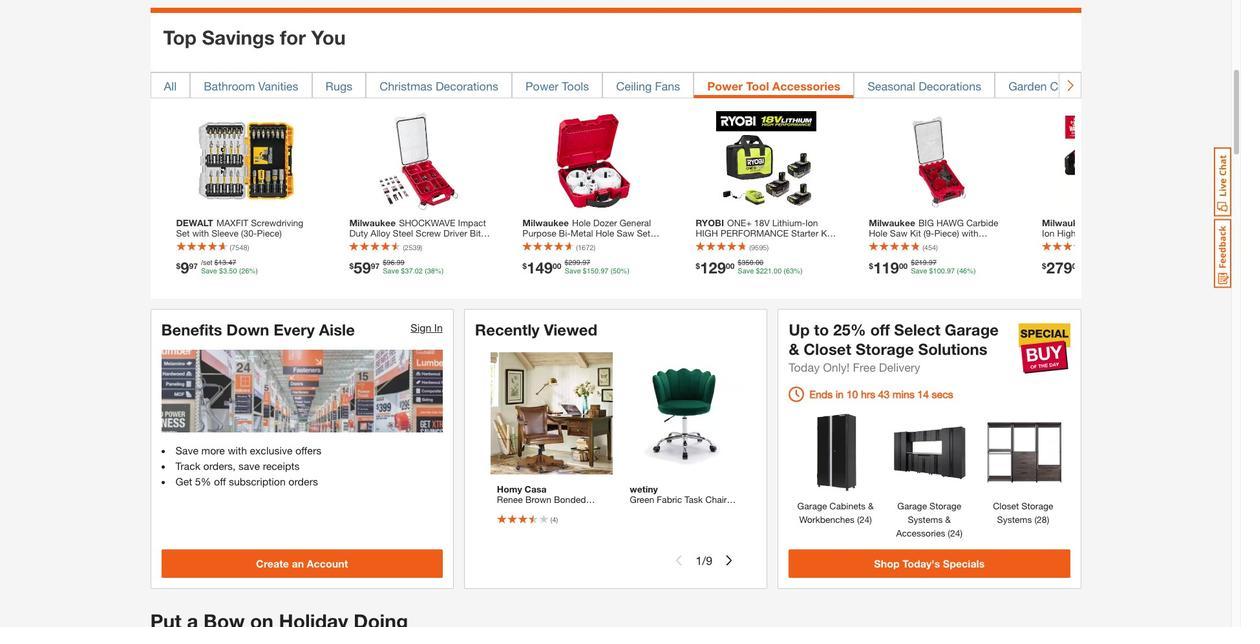 Task type: describe. For each thing, give the bounding box(es) containing it.
to
[[814, 321, 829, 339]]

secs
[[932, 388, 953, 400]]

maxfit
[[216, 217, 248, 228]]

milwaukee for 59
[[349, 217, 396, 228]]

& inside up to 25% off select garage & closet storage solutions today only! free delivery
[[789, 340, 799, 358]]

today only!
[[789, 360, 850, 374]]

%) for 149
[[621, 267, 630, 275]]

garage for garage cabinets & workbenches
[[798, 501, 827, 512]]

systems for closet
[[997, 514, 1032, 525]]

00 for 129
[[726, 261, 735, 271]]

office
[[526, 515, 550, 526]]

aisle
[[319, 321, 355, 339]]

save more with exclusive offers track orders, save receipts get 5% off subscription orders
[[176, 444, 322, 487]]

workbenches
[[799, 514, 855, 525]]

and
[[794, 248, 810, 259]]

with inside one+ 18v lithium-ion high performance starter kit with 2.0 ah battery, 4.0 ah battery, 6.0 ah battery, charger, and bag
[[696, 238, 713, 249]]

with inside "maxfit screwdriving set with sleeve (30-piece)"
[[192, 228, 209, 238]]

task inside wetiny green fabric task chair without arms
[[685, 494, 703, 505]]

dozer
[[593, 217, 617, 228]]

00 for 279
[[1072, 261, 1081, 271]]

$ 149 00 $ 299 . 97 save $ 150 . 97 ( 50 %)
[[523, 259, 630, 277]]

case inside shockwave impact duty alloy steel screw driver bit set with packout case (100- piece)
[[430, 238, 450, 249]]

storage inside up to 25% off select garage & closet storage solutions today only! free delivery
[[856, 340, 914, 358]]

%) inside '$ 9 97 /set $ 13 . 47 save $ 3 . 50 ( 26 %)'
[[249, 267, 258, 275]]

5%
[[195, 475, 211, 487]]

( 9595 )
[[749, 243, 769, 251]]

big hawg carbide hole saw kit (9-piece) with packout case image
[[889, 111, 989, 211]]

swivel
[[497, 515, 523, 526]]

00 right '350'
[[756, 259, 764, 267]]

149
[[527, 259, 553, 277]]

(9-
[[924, 228, 935, 238]]

ceiling
[[616, 79, 652, 93]]

( inside "$ 129 00 $ 350 . 00 save $ 221 . 00 ( 63 %)"
[[784, 267, 786, 275]]

shockwave impact duty alloy steel screw driver bit set with packout case (100-piece) image
[[370, 111, 470, 211]]

feedback link image
[[1214, 219, 1232, 288]]

set inside "maxfit screwdriving set with sleeve (30-piece)"
[[176, 228, 190, 238]]

sign in card banner image
[[161, 350, 443, 433]]

seasonal decorations
[[868, 79, 982, 93]]

shockwave impact duty alloy steel screw driver bit set with packout case (100- piece)
[[349, 217, 486, 259]]

for
[[280, 26, 306, 49]]

( 1672 )
[[576, 243, 596, 251]]

more
[[201, 444, 225, 456]]

sleeve
[[212, 228, 239, 238]]

rugs
[[326, 79, 352, 93]]

screw
[[416, 228, 441, 238]]

storage for garage storage systems & accessories
[[930, 501, 962, 512]]

viewed
[[544, 321, 597, 339]]

sign in link
[[411, 321, 443, 334]]

milwaukee for 119
[[869, 217, 915, 228]]

2 horizontal spatial ah
[[792, 238, 803, 249]]

case inside big hawg carbide hole saw kit (9-piece) with packout case
[[914, 238, 935, 249]]

( inside '$ 9 97 /set $ 13 . 47 save $ 3 . 50 ( 26 %)'
[[239, 267, 241, 275]]

kit inside one+ 18v lithium-ion high performance starter kit with 2.0 ah battery, 4.0 ah battery, 6.0 ah battery, charger, and bag
[[821, 228, 832, 238]]

decorations for seasonal decorations
[[919, 79, 982, 93]]

) for hole dozer general purpose bi-metal hole saw set (28-piece)
[[594, 243, 596, 251]]

top
[[163, 26, 197, 49]]

garage inside up to 25% off select garage & closet storage solutions today only! free delivery
[[945, 321, 999, 339]]

100
[[933, 267, 945, 275]]

bathroom vanities
[[204, 79, 298, 93]]

4.0
[[777, 238, 790, 249]]

packout inside shockwave impact duty alloy steel screw driver bit set with packout case (100- piece)
[[385, 238, 427, 249]]

in
[[836, 388, 844, 400]]

%) for 59
[[435, 267, 444, 275]]

( 2539 )
[[403, 243, 422, 251]]

recently viewed
[[475, 321, 597, 339]]

rugs button
[[312, 73, 366, 98]]

wetiny green fabric task chair without arms
[[630, 484, 727, 516]]

10
[[847, 388, 858, 400]]

down
[[227, 321, 269, 339]]

save
[[239, 460, 260, 472]]

0 horizontal spatial ah
[[711, 248, 722, 259]]

this is the first slide image
[[674, 555, 684, 566]]

closet inside closet storage systems
[[993, 501, 1019, 512]]

carbide
[[967, 217, 999, 228]]

save inside '$ 9 97 /set $ 13 . 47 save $ 3 . 50 ( 26 %)'
[[201, 267, 217, 275]]

( 454 )
[[923, 243, 938, 251]]

general
[[620, 217, 651, 228]]

screwdriving
[[251, 217, 303, 228]]

casa
[[525, 484, 547, 495]]

milwaukee for 149
[[523, 217, 569, 228]]

create an account
[[256, 557, 348, 570]]

/
[[702, 553, 706, 567]]

garden center button
[[995, 73, 1099, 98]]

( inside $ 59 97 $ 96 . 99 save $ 37 . 02 ( 38 %)
[[425, 267, 427, 275]]

garden
[[1009, 79, 1047, 93]]

hole dozer general purpose bi-metal hole saw set (28-piece)
[[523, 217, 651, 249]]

97 right 299
[[583, 259, 590, 267]]

1 horizontal spatial 9
[[706, 553, 713, 567]]

13
[[218, 259, 226, 267]]

fans
[[655, 79, 680, 93]]

& inside garage cabinets & workbenches
[[868, 501, 874, 512]]

subscription
[[229, 475, 286, 487]]

christmas
[[380, 79, 432, 93]]

46
[[959, 267, 967, 275]]

wood
[[516, 525, 540, 536]]

0 horizontal spatial hole
[[572, 217, 591, 228]]

1 horizontal spatial hole
[[596, 228, 614, 238]]

recently
[[475, 321, 540, 339]]

hole inside big hawg carbide hole saw kit (9-piece) with packout case
[[869, 228, 888, 238]]

in
[[434, 321, 443, 334]]

create an account button
[[161, 550, 443, 578]]

leather
[[497, 505, 528, 516]]

decorations for christmas decorations
[[436, 79, 498, 93]]

duty
[[349, 228, 368, 238]]

select
[[894, 321, 941, 339]]

chair inside homy casa renee brown bonded leather upholstered swivel office task chair with wood base
[[573, 515, 594, 526]]

/set
[[201, 259, 212, 267]]

set for 149
[[637, 228, 650, 238]]

299
[[569, 259, 581, 267]]

hole dozer general purpose bi-metal hole saw set (28-piece) image
[[543, 111, 643, 211]]

bi-
[[559, 228, 571, 238]]

piece) inside hole dozer general purpose bi-metal hole saw set (28-piece)
[[539, 238, 563, 249]]

arms
[[662, 505, 683, 516]]

ceiling fans button
[[603, 73, 694, 98]]

you
[[311, 26, 346, 49]]

00 for 119
[[899, 261, 908, 271]]

63
[[786, 267, 794, 275]]

purpose
[[523, 228, 556, 238]]

saw inside hole dozer general purpose bi-metal hole saw set (28-piece)
[[617, 228, 634, 238]]

garage storage systems & accessories product image image
[[889, 413, 970, 493]]

25%
[[833, 321, 866, 339]]

7548
[[232, 243, 247, 251]]

150
[[587, 267, 599, 275]]

packout inside big hawg carbide hole saw kit (9-piece) with packout case
[[869, 238, 911, 249]]

shop today's specials link
[[789, 550, 1070, 578]]

center
[[1050, 79, 1085, 93]]

(100-
[[453, 238, 474, 249]]

hrs
[[861, 388, 875, 400]]

97 inside '$ 9 97 /set $ 13 . 47 save $ 3 . 50 ( 26 %)'
[[189, 261, 198, 271]]

ryobi
[[696, 217, 724, 228]]

solutions
[[918, 340, 988, 358]]

homy
[[497, 484, 522, 495]]

storage for closet storage systems
[[1022, 501, 1054, 512]]

christmas decorations
[[380, 79, 498, 93]]



Task type: vqa. For each thing, say whether or not it's contained in the screenshot.


Task type: locate. For each thing, give the bounding box(es) containing it.
1 milwaukee from the left
[[349, 217, 396, 228]]

chair right arms
[[706, 494, 727, 505]]

$ inside $ 279 00
[[1042, 261, 1047, 271]]

create
[[256, 557, 289, 570]]

base
[[542, 525, 563, 536]]

with inside big hawg carbide hole saw kit (9-piece) with packout case
[[962, 228, 979, 238]]

1 horizontal spatial accessories
[[896, 528, 945, 539]]

closet inside up to 25% off select garage & closet storage solutions today only! free delivery
[[804, 340, 851, 358]]

kit right ion
[[821, 228, 832, 238]]

closet up today only!
[[804, 340, 851, 358]]

with up 46 at top right
[[962, 228, 979, 238]]

power tool accessories button
[[694, 73, 854, 98]]

00 inside $ 279 00
[[1072, 261, 1081, 271]]

save inside $ 119 00 $ 219 . 97 save $ 100 . 97 ( 46 %)
[[911, 267, 927, 275]]

decorations right christmas
[[436, 79, 498, 93]]

%) right 47
[[249, 267, 258, 275]]

garage for garage storage systems & accessories
[[898, 501, 927, 512]]

hole right bi-
[[572, 217, 591, 228]]

) for big hawg carbide hole saw kit (9-piece) with packout case
[[936, 243, 938, 251]]

24
[[860, 514, 870, 525], [950, 528, 960, 539]]

&
[[789, 340, 799, 358], [868, 501, 874, 512], [945, 514, 951, 525]]

set inside hole dozer general purpose bi-metal hole saw set (28-piece)
[[637, 228, 650, 238]]

next slide image
[[724, 555, 735, 566]]

savings
[[202, 26, 275, 49]]

1 case from the left
[[430, 238, 450, 249]]

ends in 10 hrs 43 mins 14 secs
[[810, 388, 953, 400]]

set
[[176, 228, 190, 238], [637, 228, 650, 238], [349, 238, 363, 249]]

2 kit from the left
[[910, 228, 921, 238]]

279
[[1047, 259, 1072, 277]]

1 horizontal spatial chair
[[706, 494, 727, 505]]

piece) inside "maxfit screwdriving set with sleeve (30-piece)"
[[257, 228, 282, 238]]

9 left the '/set'
[[180, 259, 189, 277]]

%) for 129
[[794, 267, 803, 275]]

%) right the 02
[[435, 267, 444, 275]]

packout up 99
[[385, 238, 427, 249]]

kit
[[821, 228, 832, 238], [910, 228, 921, 238]]

( 24 ) up shop today's specials
[[945, 528, 963, 539]]

ends
[[810, 388, 833, 400]]

119
[[873, 259, 899, 277]]

kit left '(9-'
[[910, 228, 921, 238]]

( 24 ) down cabinets at the bottom right
[[855, 514, 872, 525]]

2 horizontal spatial set
[[637, 228, 650, 238]]

tool
[[746, 79, 769, 93]]

packout up 119 in the top of the page
[[869, 238, 911, 249]]

3 milwaukee from the left
[[869, 217, 915, 228]]

systems inside closet storage systems
[[997, 514, 1032, 525]]

2 decorations from the left
[[919, 79, 982, 93]]

garage inside garage cabinets & workbenches
[[798, 501, 827, 512]]

2 case from the left
[[914, 238, 935, 249]]

garage cabinets & workbenches product image image
[[796, 413, 876, 493]]

green fabric task chair without arms image
[[623, 353, 746, 475]]

3
[[223, 267, 227, 275]]

%) right 150 at the left top of page
[[621, 267, 630, 275]]

00
[[756, 259, 764, 267], [553, 261, 561, 271], [726, 261, 735, 271], [899, 261, 908, 271], [1072, 261, 1081, 271], [774, 267, 782, 275]]

save left 221
[[738, 267, 754, 275]]

systems inside the "garage storage systems & accessories"
[[908, 514, 943, 525]]

2 systems from the left
[[997, 514, 1032, 525]]

all
[[164, 79, 177, 93]]

1 horizontal spatial &
[[868, 501, 874, 512]]

save left 13
[[201, 267, 217, 275]]

47
[[228, 259, 236, 267]]

free delivery
[[853, 360, 921, 374]]

( inside $ 119 00 $ 219 . 97 save $ 100 . 97 ( 46 %)
[[957, 267, 959, 275]]

1 horizontal spatial case
[[914, 238, 935, 249]]

get
[[176, 475, 192, 487]]

$ 9 97 /set $ 13 . 47 save $ 3 . 50 ( 26 %)
[[176, 259, 258, 277]]

97 right 100
[[947, 267, 955, 275]]

0 horizontal spatial packout
[[385, 238, 427, 249]]

save up track at bottom left
[[176, 444, 199, 456]]

1 saw from the left
[[617, 228, 634, 238]]

1 50 from the left
[[229, 267, 237, 275]]

0 horizontal spatial closet
[[804, 340, 851, 358]]

( 7548 )
[[230, 243, 249, 251]]

with up 59
[[365, 238, 382, 249]]

1 packout from the left
[[385, 238, 427, 249]]

00 for 149
[[553, 261, 561, 271]]

with up save
[[228, 444, 247, 456]]

save left 100
[[911, 267, 927, 275]]

garage down garage storage systems & accessories product image
[[898, 501, 927, 512]]

0 horizontal spatial &
[[789, 340, 799, 358]]

0 vertical spatial 9
[[180, 259, 189, 277]]

with inside save more with exclusive offers track orders, save receipts get 5% off subscription orders
[[228, 444, 247, 456]]

hawg
[[937, 217, 964, 228]]

closet storage systems product image image
[[983, 413, 1063, 493]]

%)
[[249, 267, 258, 275], [435, 267, 444, 275], [621, 267, 630, 275], [794, 267, 803, 275], [967, 267, 976, 275]]

0 vertical spatial chair
[[706, 494, 727, 505]]

green
[[630, 494, 654, 505]]

0 horizontal spatial off
[[214, 475, 226, 487]]

00 left '350'
[[726, 261, 735, 271]]

chair down the bonded
[[573, 515, 594, 526]]

3 %) from the left
[[621, 267, 630, 275]]

) for renee brown bonded leather upholstered swivel office task chair with wood base
[[556, 516, 558, 524]]

00 left 219
[[899, 261, 908, 271]]

50 inside '$ 149 00 $ 299 . 97 save $ 150 . 97 ( 50 %)'
[[613, 267, 621, 275]]

sign in
[[411, 321, 443, 334]]

0 horizontal spatial decorations
[[436, 79, 498, 93]]

save inside '$ 149 00 $ 299 . 97 save $ 150 . 97 ( 50 %)'
[[565, 267, 581, 275]]

24 for garage cabinets & workbenches
[[860, 514, 870, 525]]

1 power from the left
[[526, 79, 559, 93]]

save for 149
[[565, 267, 581, 275]]

closet
[[804, 340, 851, 358], [993, 501, 1019, 512]]

battery,
[[744, 238, 775, 249], [806, 238, 837, 249], [724, 248, 755, 259]]

43
[[878, 388, 890, 400]]

& right cabinets at the bottom right
[[868, 501, 874, 512]]

1 vertical spatial 9
[[706, 553, 713, 567]]

off right 25%
[[870, 321, 890, 339]]

0 horizontal spatial power
[[526, 79, 559, 93]]

0 horizontal spatial kit
[[821, 228, 832, 238]]

case up 219
[[914, 238, 935, 249]]

37
[[405, 267, 413, 275]]

97 right 219
[[929, 259, 937, 267]]

systems
[[908, 514, 943, 525], [997, 514, 1032, 525]]

0 horizontal spatial set
[[176, 228, 190, 238]]

with down leather
[[497, 525, 514, 536]]

$ 119 00 $ 219 . 97 save $ 100 . 97 ( 46 %)
[[869, 259, 976, 277]]

high
[[696, 228, 718, 238]]

with left "2.0"
[[696, 238, 713, 249]]

ceiling fans
[[616, 79, 680, 93]]

every
[[274, 321, 315, 339]]

receipts
[[263, 460, 300, 472]]

chair inside wetiny green fabric task chair without arms
[[706, 494, 727, 505]]

0 vertical spatial 24
[[860, 514, 870, 525]]

24 up shop today's specials
[[950, 528, 960, 539]]

accessories inside button
[[772, 79, 841, 93]]

milwaukee left "big"
[[869, 217, 915, 228]]

power left tools
[[526, 79, 559, 93]]

ah right the 4.0 on the right of page
[[792, 238, 803, 249]]

saw
[[617, 228, 634, 238], [890, 228, 908, 238]]

accessories right tool
[[772, 79, 841, 93]]

exclusive
[[250, 444, 293, 456]]

up
[[789, 321, 810, 339]]

0 horizontal spatial 24
[[860, 514, 870, 525]]

starter
[[791, 228, 819, 238]]

steel
[[393, 228, 413, 238]]

50 right 150 at the left top of page
[[613, 267, 621, 275]]

1 horizontal spatial kit
[[910, 228, 921, 238]]

( inside '$ 149 00 $ 299 . 97 save $ 150 . 97 ( 50 %)'
[[611, 267, 613, 275]]

1 horizontal spatial power
[[707, 79, 743, 93]]

set inside shockwave impact duty alloy steel screw driver bit set with packout case (100- piece)
[[349, 238, 363, 249]]

97 left the '/set'
[[189, 261, 198, 271]]

1 horizontal spatial 24
[[950, 528, 960, 539]]

0 vertical spatial ( 24 )
[[855, 514, 872, 525]]

charger,
[[758, 248, 792, 259]]

0 horizontal spatial accessories
[[772, 79, 841, 93]]

%) inside $ 119 00 $ 219 . 97 save $ 100 . 97 ( 46 %)
[[967, 267, 976, 275]]

$ 59 97 $ 96 . 99 save $ 37 . 02 ( 38 %)
[[349, 259, 444, 277]]

piece) inside shockwave impact duty alloy steel screw driver bit set with packout case (100- piece)
[[349, 248, 374, 259]]

0 horizontal spatial 9
[[180, 259, 189, 277]]

( 24 ) for &
[[945, 528, 963, 539]]

storage up free delivery
[[856, 340, 914, 358]]

00 right 221
[[774, 267, 782, 275]]

save inside save more with exclusive offers track orders, save receipts get 5% off subscription orders
[[176, 444, 199, 456]]

1 horizontal spatial ah
[[730, 238, 741, 249]]

97 right 150 at the left top of page
[[601, 267, 609, 275]]

2 milwaukee from the left
[[523, 217, 569, 228]]

%) inside "$ 129 00 $ 350 . 00 save $ 221 . 00 ( 63 %)"
[[794, 267, 803, 275]]

systems for garage
[[908, 514, 943, 525]]

%) down and
[[794, 267, 803, 275]]

0 horizontal spatial storage
[[856, 340, 914, 358]]

) for maxfit screwdriving set with sleeve (30-piece)
[[247, 243, 249, 251]]

1 horizontal spatial decorations
[[919, 79, 982, 93]]

1 horizontal spatial off
[[870, 321, 890, 339]]

set for 59
[[349, 238, 363, 249]]

2 saw from the left
[[890, 228, 908, 238]]

one+ 18v lithium-ion high performance starter kit with 2.0 ah battery, 4.0 ah battery, 6.0 ah battery, charger, and bag
[[696, 217, 837, 259]]

milwaukee link
[[1042, 217, 1183, 249]]

with
[[192, 228, 209, 238], [962, 228, 979, 238], [365, 238, 382, 249], [696, 238, 713, 249], [228, 444, 247, 456], [497, 525, 514, 536]]

%) for 119
[[967, 267, 976, 275]]

2 horizontal spatial garage
[[945, 321, 999, 339]]

0 horizontal spatial case
[[430, 238, 450, 249]]

%) right 100
[[967, 267, 976, 275]]

with left sleeve
[[192, 228, 209, 238]]

set up 59
[[349, 238, 363, 249]]

1 horizontal spatial storage
[[930, 501, 962, 512]]

one+ 18v lithium-ion high performance starter kit with 2.0 ah battery, 4.0 ah battery, 6.0 ah battery, charger, and bag image
[[716, 111, 816, 211]]

2 horizontal spatial &
[[945, 514, 951, 525]]

1 vertical spatial 24
[[950, 528, 960, 539]]

1 horizontal spatial set
[[349, 238, 363, 249]]

decorations right seasonal
[[919, 79, 982, 93]]

sign
[[411, 321, 431, 334]]

00 left 299
[[553, 261, 561, 271]]

0 vertical spatial &
[[789, 340, 799, 358]]

%) inside '$ 149 00 $ 299 . 97 save $ 150 . 97 ( 50 %)'
[[621, 267, 630, 275]]

) for one+ 18v lithium-ion high performance starter kit with 2.0 ah battery, 4.0 ah battery, 6.0 ah battery, charger, and bag
[[767, 243, 769, 251]]

1 vertical spatial accessories
[[896, 528, 945, 539]]

$ 129 00 $ 350 . 00 save $ 221 . 00 ( 63 %)
[[696, 259, 803, 277]]

1 vertical spatial task
[[552, 515, 570, 526]]

save inside "$ 129 00 $ 350 . 00 save $ 221 . 00 ( 63 %)"
[[738, 267, 754, 275]]

1 decorations from the left
[[436, 79, 498, 93]]

0 horizontal spatial 50
[[229, 267, 237, 275]]

4
[[552, 516, 556, 524]]

00 down milwaukee link
[[1072, 261, 1081, 271]]

1
[[696, 553, 702, 567]]

1 vertical spatial off
[[214, 475, 226, 487]]

1 horizontal spatial systems
[[997, 514, 1032, 525]]

9 right 1
[[706, 553, 713, 567]]

0 horizontal spatial saw
[[617, 228, 634, 238]]

milwaukee up (28-
[[523, 217, 569, 228]]

off inside save more with exclusive offers track orders, save receipts get 5% off subscription orders
[[214, 475, 226, 487]]

) for shockwave impact duty alloy steel screw driver bit set with packout case (100- piece)
[[421, 243, 422, 251]]

2 vertical spatial &
[[945, 514, 951, 525]]

1 kit from the left
[[821, 228, 832, 238]]

garage inside the "garage storage systems & accessories"
[[898, 501, 927, 512]]

2 50 from the left
[[613, 267, 621, 275]]

shockwave
[[399, 217, 456, 228]]

bit
[[470, 228, 481, 238]]

systems left 28
[[997, 514, 1032, 525]]

1 systems from the left
[[908, 514, 943, 525]]

milwaukee up $ 279 00 at the right
[[1042, 217, 1089, 228]]

save for 59
[[383, 267, 399, 275]]

metal
[[571, 228, 593, 238]]

save for 129
[[738, 267, 754, 275]]

case left (100-
[[430, 238, 450, 249]]

0 horizontal spatial systems
[[908, 514, 943, 525]]

vanities
[[258, 79, 298, 93]]

0 vertical spatial closet
[[804, 340, 851, 358]]

save inside $ 59 97 $ 96 . 99 save $ 37 . 02 ( 38 %)
[[383, 267, 399, 275]]

24 for garage storage systems & accessories
[[950, 528, 960, 539]]

1 vertical spatial ( 24 )
[[945, 528, 963, 539]]

power for power tool accessories
[[707, 79, 743, 93]]

1 horizontal spatial ( 24 )
[[945, 528, 963, 539]]

0 horizontal spatial task
[[552, 515, 570, 526]]

2 %) from the left
[[435, 267, 444, 275]]

decorations
[[436, 79, 498, 93], [919, 79, 982, 93]]

129
[[700, 259, 726, 277]]

1 %) from the left
[[249, 267, 258, 275]]

maxfit screwdriving set with sleeve (30-piece) image
[[197, 111, 297, 211]]

save left 37 at the top left
[[383, 267, 399, 275]]

1 horizontal spatial closet
[[993, 501, 1019, 512]]

accessories up shop today's specials
[[896, 528, 945, 539]]

save left 150 at the left top of page
[[565, 267, 581, 275]]

ion
[[806, 217, 818, 228]]

1 vertical spatial &
[[868, 501, 874, 512]]

99
[[397, 259, 405, 267]]

( 24 )
[[855, 514, 872, 525], [945, 528, 963, 539]]

special buy logo image
[[1019, 323, 1070, 374]]

lithium-
[[772, 217, 806, 228]]

one+
[[727, 217, 752, 228]]

orders,
[[203, 460, 236, 472]]

& inside the "garage storage systems & accessories"
[[945, 514, 951, 525]]

closet down closet storage systems product image
[[993, 501, 1019, 512]]

4 milwaukee from the left
[[1042, 217, 1089, 228]]

milwaukee up 96
[[349, 217, 396, 228]]

milwaukee
[[349, 217, 396, 228], [523, 217, 569, 228], [869, 217, 915, 228], [1042, 217, 1089, 228]]

off
[[870, 321, 890, 339], [214, 475, 226, 487]]

storage up ( 28 )
[[1022, 501, 1054, 512]]

m18 18-volt lithium-ion high output xc 8.0 ah battery (2-pack) image
[[1063, 111, 1163, 211]]

next arrow image
[[1065, 79, 1075, 92]]

off inside up to 25% off select garage & closet storage solutions today only! free delivery
[[870, 321, 890, 339]]

02
[[415, 267, 423, 275]]

& down up
[[789, 340, 799, 358]]

38
[[427, 267, 435, 275]]

garage up workbenches at the bottom right
[[798, 501, 827, 512]]

5 %) from the left
[[967, 267, 976, 275]]

set left sleeve
[[176, 228, 190, 238]]

storage inside closet storage systems
[[1022, 501, 1054, 512]]

milwaukee inside milwaukee link
[[1042, 217, 1089, 228]]

50 right the 3
[[229, 267, 237, 275]]

50 inside '$ 9 97 /set $ 13 . 47 save $ 3 . 50 ( 26 %)'
[[229, 267, 237, 275]]

saw inside big hawg carbide hole saw kit (9-piece) with packout case
[[890, 228, 908, 238]]

1 horizontal spatial garage
[[898, 501, 927, 512]]

hole up 119 in the top of the page
[[869, 228, 888, 238]]

power tools button
[[512, 73, 603, 98]]

renee brown bonded leather upholstered swivel office task chair with wood base image
[[491, 353, 613, 475]]

0 horizontal spatial chair
[[573, 515, 594, 526]]

2 packout from the left
[[869, 238, 911, 249]]

2 horizontal spatial storage
[[1022, 501, 1054, 512]]

00 inside '$ 149 00 $ 299 . 97 save $ 150 . 97 ( 50 %)'
[[553, 261, 561, 271]]

accessories inside the "garage storage systems & accessories"
[[896, 528, 945, 539]]

1 horizontal spatial saw
[[890, 228, 908, 238]]

24 down cabinets at the bottom right
[[860, 514, 870, 525]]

454
[[924, 243, 936, 251]]

1 vertical spatial chair
[[573, 515, 594, 526]]

upholstered
[[530, 505, 580, 516]]

piece) inside big hawg carbide hole saw kit (9-piece) with packout case
[[935, 228, 959, 238]]

systems up shop today's specials
[[908, 514, 943, 525]]

save for 119
[[911, 267, 927, 275]]

%) inside $ 59 97 $ 96 . 99 save $ 37 . 02 ( 38 %)
[[435, 267, 444, 275]]

4 %) from the left
[[794, 267, 803, 275]]

garden center
[[1009, 79, 1085, 93]]

ah right "2.0"
[[730, 238, 741, 249]]

benefits down every aisle
[[161, 321, 355, 339]]

task inside homy casa renee brown bonded leather upholstered swivel office task chair with wood base
[[552, 515, 570, 526]]

2 horizontal spatial hole
[[869, 228, 888, 238]]

power left tool
[[707, 79, 743, 93]]

off down orders,
[[214, 475, 226, 487]]

with inside homy casa renee brown bonded leather upholstered swivel office task chair with wood base
[[497, 525, 514, 536]]

$
[[214, 259, 218, 267], [383, 259, 387, 267], [565, 259, 569, 267], [738, 259, 742, 267], [911, 259, 915, 267], [176, 261, 180, 271], [349, 261, 354, 271], [523, 261, 527, 271], [696, 261, 700, 271], [869, 261, 873, 271], [1042, 261, 1047, 271], [219, 267, 223, 275], [401, 267, 405, 275], [583, 267, 587, 275], [756, 267, 760, 275], [929, 267, 933, 275]]

97 left 96
[[371, 261, 380, 271]]

shop today's specials
[[874, 557, 985, 570]]

0 vertical spatial off
[[870, 321, 890, 339]]

power for power tools
[[526, 79, 559, 93]]

& up shop today's specials
[[945, 514, 951, 525]]

26
[[241, 267, 249, 275]]

97 inside $ 59 97 $ 96 . 99 save $ 37 . 02 ( 38 %)
[[371, 261, 380, 271]]

dewalt
[[176, 217, 213, 228]]

ah right 6.0
[[711, 248, 722, 259]]

0 vertical spatial task
[[685, 494, 703, 505]]

garage storage systems & accessories
[[896, 501, 962, 539]]

221
[[760, 267, 772, 275]]

seasonal decorations button
[[854, 73, 995, 98]]

1 horizontal spatial packout
[[869, 238, 911, 249]]

2 power from the left
[[707, 79, 743, 93]]

hole right metal
[[596, 228, 614, 238]]

save
[[201, 267, 217, 275], [383, 267, 399, 275], [565, 267, 581, 275], [738, 267, 754, 275], [911, 267, 927, 275], [176, 444, 199, 456]]

bathroom vanities button
[[190, 73, 312, 98]]

kit inside big hawg carbide hole saw kit (9-piece) with packout case
[[910, 228, 921, 238]]

0 horizontal spatial garage
[[798, 501, 827, 512]]

0 horizontal spatial ( 24 )
[[855, 514, 872, 525]]

ah
[[730, 238, 741, 249], [792, 238, 803, 249], [711, 248, 722, 259]]

1 horizontal spatial 50
[[613, 267, 621, 275]]

with inside shockwave impact duty alloy steel screw driver bit set with packout case (100- piece)
[[365, 238, 382, 249]]

live chat image
[[1214, 147, 1232, 217]]

00 inside $ 119 00 $ 219 . 97 save $ 100 . 97 ( 46 %)
[[899, 261, 908, 271]]

0 vertical spatial accessories
[[772, 79, 841, 93]]

storage inside the "garage storage systems & accessories"
[[930, 501, 962, 512]]

96
[[387, 259, 395, 267]]

storage down garage storage systems & accessories product image
[[930, 501, 962, 512]]

garage up solutions
[[945, 321, 999, 339]]

( 24 ) for workbenches
[[855, 514, 872, 525]]

1 horizontal spatial task
[[685, 494, 703, 505]]

set right dozer
[[637, 228, 650, 238]]

1 vertical spatial closet
[[993, 501, 1019, 512]]



